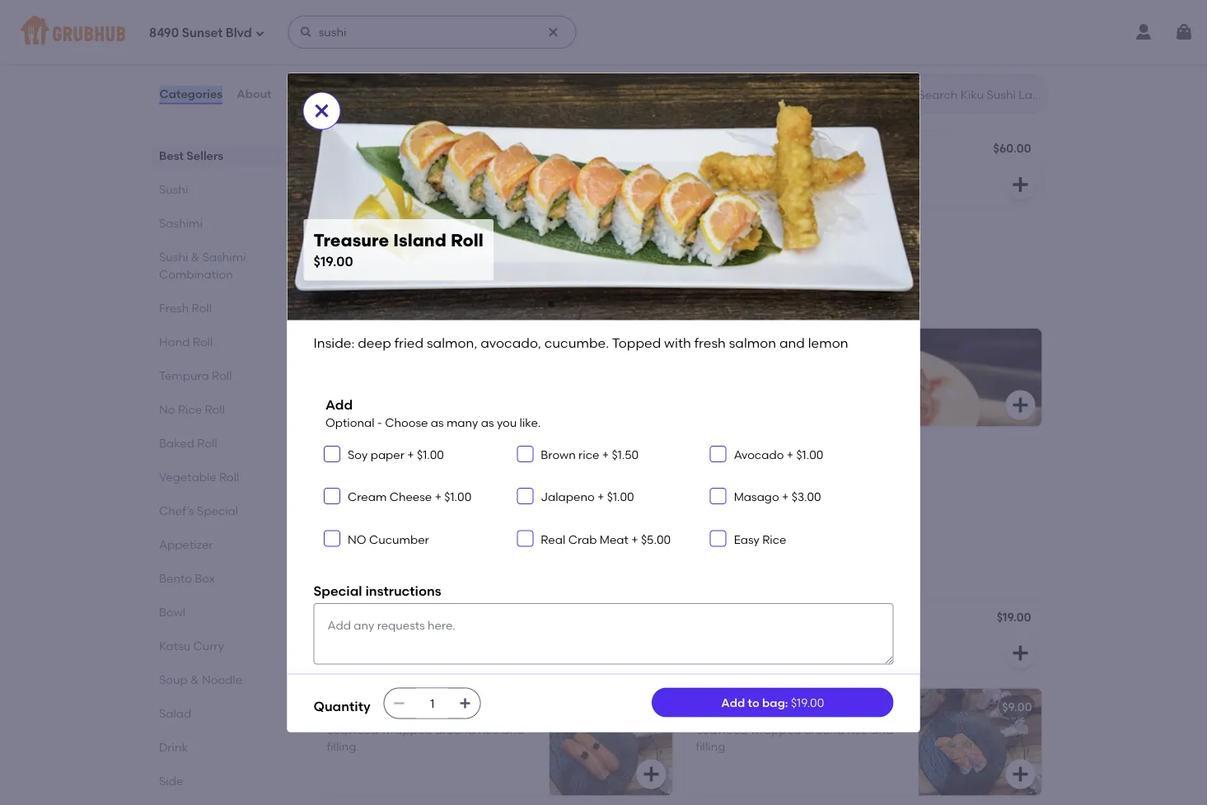 Task type: vqa. For each thing, say whether or not it's contained in the screenshot.
on
yes



Task type: locate. For each thing, give the bounding box(es) containing it.
hand
[[159, 335, 190, 349]]

2 vertical spatial soup
[[159, 672, 187, 686]]

1 vertical spatial rice
[[177, 402, 202, 416]]

roll right fresh
[[191, 301, 211, 315]]

1 vertical spatial best
[[314, 276, 352, 297]]

1 vertical spatial &
[[190, 672, 199, 686]]

no
[[159, 402, 175, 416]]

1 horizontal spatial add
[[721, 695, 745, 709]]

add left to on the bottom right of the page
[[721, 695, 745, 709]]

2 vertical spatial rice
[[762, 532, 787, 546]]

chef's down the 15pcs
[[696, 166, 731, 180]]

1 horizontal spatial with
[[664, 335, 691, 351]]

+ right jalapeno
[[597, 490, 604, 504]]

2 chef's from the top
[[696, 166, 731, 180]]

around down maguro) on the left bottom
[[435, 635, 475, 649]]

0 horizontal spatial sellers
[[186, 148, 223, 162]]

1 vertical spatial combination
[[159, 267, 233, 281]]

soup down miso
[[325, 480, 354, 494]]

+ left $3.00 in the bottom right of the page
[[782, 490, 789, 504]]

around for salmon (sake) sushi
[[435, 723, 475, 737]]

0 vertical spatial best
[[159, 148, 183, 162]]

seaweed down fin
[[327, 635, 379, 649]]

appetizer tab
[[159, 536, 274, 553]]

seaweed for fin
[[327, 635, 379, 649]]

choose
[[385, 415, 428, 429]]

sushi tab
[[159, 180, 274, 198]]

0 horizontal spatial salmon
[[327, 699, 369, 713]]

0 horizontal spatial $19.00 button
[[317, 328, 673, 426]]

svg image
[[255, 28, 265, 38], [1011, 87, 1030, 107], [312, 101, 332, 121], [642, 175, 661, 195], [1011, 175, 1030, 195], [520, 449, 530, 459], [713, 449, 723, 459], [520, 491, 530, 501], [393, 697, 406, 710], [642, 764, 661, 784], [1011, 764, 1030, 784]]

reviews button
[[285, 64, 332, 124]]

vegetable
[[159, 470, 216, 484]]

$60.00
[[993, 141, 1031, 155]]

$5.00 up "jalapeno + $1.00"
[[629, 451, 660, 465]]

1 horizontal spatial $9.00
[[1002, 699, 1032, 713]]

sellers for best sellers
[[186, 148, 223, 162]]

roll down hand roll tab
[[211, 368, 232, 382]]

sashimi down sashimi "tab"
[[202, 250, 246, 264]]

& left noodle
[[190, 672, 199, 686]]

roll right island
[[451, 230, 484, 251]]

around
[[435, 635, 475, 649], [435, 723, 475, 737], [804, 723, 845, 737]]

1 vertical spatial sellers
[[356, 276, 413, 297]]

1 horizontal spatial as
[[481, 415, 494, 429]]

& for sashimi
[[191, 250, 199, 264]]

best sellers
[[159, 148, 223, 162]]

soup
[[354, 456, 383, 470], [325, 480, 354, 494], [159, 672, 187, 686]]

around for salmon belly sushi
[[804, 723, 845, 737]]

1 horizontal spatial sellers
[[356, 276, 413, 297]]

cucumbe.
[[544, 335, 609, 351]]

blvd
[[226, 26, 252, 40]]

0 vertical spatial soup
[[354, 456, 383, 470]]

salad right search icon
[[915, 79, 947, 93]]

sashimi inside sushi & sashimi combination
[[202, 250, 246, 264]]

roll down the "baked roll" tab
[[219, 470, 239, 484]]

seaweed down salmon belly sushi
[[696, 723, 748, 737]]

0 vertical spatial add
[[326, 397, 353, 413]]

1 horizontal spatial best
[[314, 276, 352, 297]]

california
[[781, 143, 838, 157]]

0 horizontal spatial salad
[[159, 706, 191, 720]]

& inside sushi & sashimi combination
[[191, 250, 199, 264]]

0 horizontal spatial special
[[196, 503, 238, 518]]

show 34 more button
[[310, 213, 1049, 249]]

1 horizontal spatial rice
[[359, 143, 384, 157]]

$9.00
[[632, 54, 662, 68], [1002, 699, 1032, 713]]

with
[[664, 335, 691, 351], [356, 480, 380, 494]]

sellers inside tab
[[186, 148, 223, 162]]

soy paper + $1.00
[[348, 448, 444, 462]]

sashimi
[[768, 56, 813, 70], [159, 216, 202, 230], [202, 250, 246, 264]]

around for blue fin tuna (hon maguro) sushi
[[435, 635, 475, 649]]

salmon (sake) sushi
[[327, 699, 441, 713]]

no cucumber
[[348, 532, 429, 546]]

1 vertical spatial special
[[314, 583, 362, 599]]

belly
[[741, 699, 768, 713]]

sellers inside best sellers most ordered on grubhub
[[356, 276, 413, 297]]

combination up 'served'
[[815, 56, 890, 70]]

vegetable roll
[[159, 470, 239, 484]]

1 vertical spatial salad
[[842, 166, 874, 180]]

2 vertical spatial salad
[[159, 706, 191, 720]]

salmon
[[327, 699, 369, 713], [696, 699, 739, 713]]

1 horizontal spatial salad
[[842, 166, 874, 180]]

1 vertical spatial $9.00
[[1002, 699, 1032, 713]]

0 vertical spatial rice
[[359, 143, 384, 157]]

Special instructions text field
[[314, 603, 894, 665]]

+ right avocado
[[787, 448, 794, 462]]

svg image
[[1174, 22, 1194, 42], [300, 26, 313, 39], [547, 26, 560, 39], [642, 87, 661, 107], [1011, 395, 1030, 415], [327, 449, 337, 459], [327, 491, 337, 501], [713, 491, 723, 501], [327, 533, 337, 543], [520, 533, 530, 543], [713, 533, 723, 543], [1011, 643, 1030, 663], [459, 697, 472, 710]]

0 vertical spatial sellers
[[186, 148, 223, 162]]

0 vertical spatial salad
[[915, 79, 947, 93]]

around down add to bag: $19.00 at the right bottom
[[804, 723, 845, 737]]

choice...served
[[734, 166, 821, 180]]

soup down katsu
[[159, 672, 187, 686]]

add inside add optional - choose as many as you like.
[[326, 397, 353, 413]]

1 salmon from the left
[[327, 699, 369, 713]]

chef's choice...served w/ salad
[[696, 166, 874, 180]]

tempura roll tab
[[159, 367, 274, 384]]

roll up the "baked roll" tab
[[204, 402, 225, 416]]

soup & noodle
[[159, 672, 242, 686]]

seaweed
[[327, 635, 379, 649], [327, 723, 379, 737], [696, 723, 748, 737]]

hand roll tab
[[159, 333, 274, 350]]

as left you
[[481, 415, 494, 429]]

soup right miso
[[354, 456, 383, 470]]

0 horizontal spatial combination
[[159, 267, 233, 281]]

fresh
[[159, 301, 189, 315]]

island
[[393, 230, 446, 251]]

roll right baked
[[197, 436, 217, 450]]

0 vertical spatial combination
[[815, 56, 890, 70]]

sunset
[[182, 26, 223, 40]]

1 vertical spatial soup
[[325, 480, 354, 494]]

onions
[[446, 480, 483, 494]]

more
[[690, 224, 719, 238]]

0 horizontal spatial filling.
[[327, 740, 359, 754]]

treasure island roll $19.00
[[314, 230, 484, 269]]

1 vertical spatial chef's
[[696, 166, 731, 180]]

noodle
[[201, 672, 242, 686]]

$19.00 inside treasure island roll $19.00
[[314, 253, 353, 269]]

$5.00
[[629, 451, 660, 465], [641, 532, 671, 546]]

$5.00 right 'meat'
[[641, 532, 671, 546]]

w/ right 'served'
[[897, 79, 912, 93]]

& down sashimi "tab"
[[191, 250, 199, 264]]

miso soup
[[325, 456, 383, 470]]

as left many
[[431, 415, 444, 429]]

seaweed wrapped around rice and filling. for blue fin tuna (hon maguro) sushi
[[327, 635, 559, 649]]

sashimi tab
[[159, 214, 274, 232]]

special inside tab
[[196, 503, 238, 518]]

1 horizontal spatial $19.00 button
[[686, 600, 1042, 674]]

w/ down california
[[824, 166, 839, 180]]

best inside best sellers most ordered on grubhub
[[314, 276, 352, 297]]

blue fin tuna (hon maguro) sushi
[[327, 611, 511, 625]]

tuna
[[371, 611, 397, 625]]

seaweed wrapped around rice and filling. down maguro) on the left bottom
[[327, 635, 559, 649]]

tempura
[[159, 368, 209, 382]]

0 horizontal spatial as
[[431, 415, 444, 429]]

salmon,
[[427, 335, 477, 351]]

avocado,
[[481, 335, 541, 351]]

0 vertical spatial &
[[191, 250, 199, 264]]

special up blue
[[314, 583, 362, 599]]

0 horizontal spatial best
[[159, 148, 183, 162]]

1 vertical spatial $19.00 button
[[686, 600, 1042, 674]]

& inside tab
[[190, 672, 199, 686]]

and
[[779, 335, 805, 351], [486, 480, 508, 494], [502, 635, 524, 649], [502, 723, 524, 737], [871, 723, 893, 737]]

2 horizontal spatial filling.
[[696, 740, 728, 754]]

0 vertical spatial special
[[196, 503, 238, 518]]

sushi down best sellers
[[159, 182, 188, 196]]

rice for salmon (sake) sushi
[[478, 723, 499, 737]]

reviews
[[286, 87, 331, 101]]

0 vertical spatial chef's
[[696, 79, 731, 93]]

cheese
[[390, 490, 432, 504]]

sashimi for &
[[202, 250, 246, 264]]

roll right california
[[841, 143, 862, 157]]

(hon
[[400, 611, 427, 625]]

cream cheese + $1.00
[[348, 490, 472, 504]]

0 horizontal spatial $9.00
[[632, 54, 662, 68]]

(sake)
[[372, 699, 409, 713]]

rice for sushi
[[359, 143, 384, 157]]

wrapped for fin
[[381, 635, 432, 649]]

Search Kiku Sushi Larchmont search field
[[917, 87, 1043, 102]]

chef's down large
[[696, 79, 731, 93]]

drink tab
[[159, 738, 274, 756]]

$1.00 down $1.50
[[607, 490, 634, 504]]

inside:
[[314, 335, 355, 351]]

0 vertical spatial $19.00 button
[[317, 328, 673, 426]]

combination inside sushi & sashimi combination
[[159, 267, 233, 281]]

baked
[[159, 436, 194, 450]]

soy
[[348, 448, 368, 462]]

sashimi up (4-
[[768, 56, 813, 70]]

seaweed down quantity
[[327, 723, 379, 737]]

brown
[[541, 448, 576, 462]]

halibut (hirame) sushi
[[327, 56, 454, 70]]

cucumber
[[369, 532, 429, 546]]

1 chef's from the top
[[696, 79, 731, 93]]

wrapped down the "(sake)"
[[381, 723, 432, 737]]

sellers
[[186, 148, 223, 162], [356, 276, 413, 297]]

jalapeno
[[541, 490, 595, 504]]

1 vertical spatial add
[[721, 695, 745, 709]]

no
[[348, 532, 366, 546]]

most
[[314, 300, 340, 314]]

best up sushi tab
[[159, 148, 183, 162]]

chef's
[[696, 79, 731, 93], [696, 166, 731, 180]]

real crab meat + $5.00
[[541, 532, 671, 546]]

1 horizontal spatial salmon
[[696, 699, 739, 713]]

rice inside tab
[[177, 402, 202, 416]]

0 vertical spatial $5.00
[[629, 451, 660, 465]]

sushi down reviews button
[[327, 143, 357, 157]]

sushi right maguro) on the left bottom
[[481, 611, 511, 625]]

0 horizontal spatial rice
[[177, 402, 202, 416]]

roll
[[841, 143, 862, 157], [451, 230, 484, 251], [191, 301, 211, 315], [192, 335, 212, 349], [211, 368, 232, 382], [204, 402, 225, 416], [197, 436, 217, 450], [219, 470, 239, 484]]

0 horizontal spatial w/
[[763, 143, 779, 157]]

8490
[[149, 26, 179, 40]]

with left fresh
[[664, 335, 691, 351]]

rice for blue fin tuna (hon maguro) sushi
[[478, 635, 499, 649]]

seaweed wrapped around rice and filling. down the input item quantity number field
[[327, 723, 524, 754]]

salmon left to on the bottom right of the page
[[696, 699, 739, 713]]

with left tofu,
[[356, 480, 380, 494]]

special down "vegetable roll" tab
[[196, 503, 238, 518]]

0 horizontal spatial with
[[356, 480, 380, 494]]

rice for easy
[[762, 532, 787, 546]]

fresh roll tab
[[159, 299, 274, 316]]

rice
[[359, 143, 384, 157], [177, 402, 202, 416], [762, 532, 787, 546]]

quantity
[[314, 698, 371, 714]]

2 vertical spatial sashimi
[[202, 250, 246, 264]]

salmon left the "(sake)"
[[327, 699, 369, 713]]

+ right the paper
[[407, 448, 414, 462]]

sushi up special instructions
[[314, 544, 359, 565]]

1 horizontal spatial w/
[[824, 166, 839, 180]]

2 salmon from the left
[[696, 699, 739, 713]]

easy
[[734, 532, 760, 546]]

1 vertical spatial sashimi
[[159, 216, 202, 230]]

sellers up on
[[356, 276, 413, 297]]

1 horizontal spatial special
[[314, 583, 362, 599]]

best inside best sellers tab
[[159, 148, 183, 162]]

2 vertical spatial w/
[[824, 166, 839, 180]]

1 horizontal spatial filling.
[[527, 635, 559, 649]]

best up most
[[314, 276, 352, 297]]

on
[[391, 300, 405, 314]]

1 vertical spatial w/
[[763, 143, 779, 157]]

0 vertical spatial sashimi
[[768, 56, 813, 70]]

combination
[[815, 56, 890, 70], [159, 267, 233, 281]]

around down the input item quantity number field
[[435, 723, 475, 737]]

rice
[[579, 448, 599, 462], [478, 635, 499, 649], [478, 723, 499, 737], [847, 723, 868, 737]]

salad up drink
[[159, 706, 191, 720]]

w/ up choice...served
[[763, 143, 779, 157]]

soup inside tab
[[159, 672, 187, 686]]

filling. for blue fin tuna (hon maguro) sushi
[[527, 635, 559, 649]]

wrapped down the bag:
[[751, 723, 801, 737]]

add up optional
[[326, 397, 353, 413]]

sushi & sashimi combination tab
[[159, 248, 274, 283]]

salmon for salmon belly sushi
[[696, 699, 739, 713]]

roll right the hand
[[192, 335, 212, 349]]

combination up fresh roll
[[159, 267, 233, 281]]

0 horizontal spatial add
[[326, 397, 353, 413]]

as
[[431, 415, 444, 429], [481, 415, 494, 429]]

seaweed for belly
[[696, 723, 748, 737]]

masago
[[734, 490, 779, 504]]

0 vertical spatial w/
[[897, 79, 912, 93]]

and for salmon (sake) sushi
[[502, 723, 524, 737]]

wrapped
[[381, 635, 432, 649], [381, 723, 432, 737], [751, 723, 801, 737]]

add
[[326, 397, 353, 413], [721, 695, 745, 709]]

seaweed for (sake)
[[327, 723, 379, 737]]

jalapeno + $1.00
[[541, 490, 634, 504]]

no rice roll tab
[[159, 400, 274, 418]]

masago + $3.00
[[734, 490, 821, 504]]

seaweed wrapped around rice and filling. down the bag:
[[696, 723, 893, 754]]

fresh roll
[[159, 301, 211, 315]]

2 horizontal spatial rice
[[762, 532, 787, 546]]

1 vertical spatial $5.00
[[641, 532, 671, 546]]

1 horizontal spatial combination
[[815, 56, 890, 70]]

topped
[[612, 335, 661, 351]]

salad right choice...served
[[842, 166, 874, 180]]

wrapped down (hon
[[381, 635, 432, 649]]

sashimi up sushi & sashimi combination
[[159, 216, 202, 230]]

like.
[[520, 415, 541, 429]]

soup with tofu, green onions and seaweed
[[325, 480, 561, 494]]

salad tab
[[159, 705, 274, 722]]

sushi inside sushi & sashimi combination
[[159, 250, 188, 264]]

sushi up fresh
[[159, 250, 188, 264]]

filling. for salmon (sake) sushi
[[327, 740, 359, 754]]

sellers up sushi tab
[[186, 148, 223, 162]]



Task type: describe. For each thing, give the bounding box(es) containing it.
sashimi inside "tab"
[[159, 216, 202, 230]]

crab
[[568, 532, 597, 546]]

seaweed wrapped around rice and filling. for salmon (sake) sushi
[[327, 723, 524, 754]]

& for noodle
[[190, 672, 199, 686]]

about
[[237, 87, 272, 101]]

large 24pcs sashimi combination
[[696, 56, 890, 70]]

you
[[497, 415, 517, 429]]

lemon
[[808, 335, 848, 351]]

salmon (sake) sushi image
[[549, 688, 673, 795]]

chef's special
[[159, 503, 238, 518]]

ordered
[[343, 300, 388, 314]]

(4-
[[777, 79, 792, 93]]

side tab
[[159, 772, 274, 789]]

sushi rice
[[327, 143, 384, 157]]

+ right 'meat'
[[631, 532, 638, 546]]

combination for sushi & sashimi combination
[[159, 267, 233, 281]]

special instructions
[[314, 583, 441, 599]]

wrapped for belly
[[751, 723, 801, 737]]

1 as from the left
[[431, 415, 444, 429]]

green
[[411, 480, 443, 494]]

combination for large 24pcs sashimi combination
[[815, 56, 890, 70]]

soup for noodle
[[159, 672, 187, 686]]

maguro)
[[430, 611, 478, 625]]

sushi inside tab
[[159, 182, 188, 196]]

sushi right the "(sake)"
[[411, 699, 441, 713]]

tempura roll
[[159, 368, 232, 382]]

best sellers most ordered on grubhub
[[314, 276, 458, 314]]

salmon belly sushi image
[[918, 688, 1042, 795]]

wrapped for (sake)
[[381, 723, 432, 737]]

34
[[673, 224, 687, 238]]

chef's special tab
[[159, 502, 274, 519]]

real
[[541, 532, 566, 546]]

$1.00 right green
[[444, 490, 472, 504]]

bowl tab
[[159, 603, 274, 621]]

w/ for chef's choice...served w/ salad
[[824, 166, 839, 180]]

(hirame)
[[371, 56, 422, 70]]

served
[[856, 79, 894, 93]]

categories
[[159, 87, 223, 101]]

no rice roll
[[159, 402, 225, 416]]

blue
[[327, 611, 351, 625]]

vegetable roll tab
[[159, 468, 274, 485]]

bento box tab
[[159, 569, 274, 587]]

add for add to bag:
[[721, 695, 745, 709]]

filling. for salmon belly sushi
[[696, 740, 728, 754]]

salmon for salmon (sake) sushi
[[327, 699, 369, 713]]

to
[[748, 695, 760, 709]]

bag:
[[762, 695, 788, 709]]

box
[[194, 571, 215, 585]]

fin
[[354, 611, 368, 625]]

halibut
[[327, 56, 368, 70]]

best for best sellers
[[159, 148, 183, 162]]

15pcs
[[696, 143, 728, 157]]

rice for no
[[177, 402, 202, 416]]

curry
[[193, 639, 224, 653]]

sushi right (hirame)
[[424, 56, 454, 70]]

salad inside tab
[[159, 706, 191, 720]]

katsu curry tab
[[159, 637, 274, 654]]

6)
[[792, 79, 803, 93]]

sashimi for 24pcs
[[768, 56, 813, 70]]

roll inside treasure island roll $19.00
[[451, 230, 484, 251]]

chef's for chef's choice (4-6) people... served w/ salad
[[696, 79, 731, 93]]

w/ for 15pcs sushi w/ california roll
[[763, 143, 779, 157]]

deep
[[358, 335, 391, 351]]

$3.00
[[792, 490, 821, 504]]

treasure
[[314, 230, 389, 251]]

roll inside 'tab'
[[211, 368, 232, 382]]

and for blue fin tuna (hon maguro) sushi
[[502, 635, 524, 649]]

choice
[[734, 79, 774, 93]]

miso
[[325, 456, 351, 470]]

meat
[[600, 532, 629, 546]]

2 horizontal spatial w/
[[897, 79, 912, 93]]

add optional - choose as many as you like.
[[326, 397, 541, 429]]

instructions
[[365, 583, 441, 599]]

15pcs sushi w/ california roll
[[696, 143, 862, 157]]

large
[[696, 56, 729, 70]]

bowl
[[159, 605, 185, 619]]

fried
[[394, 335, 424, 351]]

paper
[[371, 448, 405, 462]]

appetizer
[[159, 537, 213, 551]]

sushi right the 15pcs
[[730, 143, 760, 157]]

$1.00 up green
[[417, 448, 444, 462]]

add for add
[[326, 397, 353, 413]]

chef's for chef's choice...served w/ salad
[[696, 166, 731, 180]]

baked roll tab
[[159, 434, 274, 452]]

about button
[[236, 64, 272, 124]]

seaweed wrapped around rice and filling. for salmon belly sushi
[[696, 723, 893, 754]]

salmon
[[729, 335, 776, 351]]

best sellers tab
[[159, 147, 274, 164]]

8490 sunset blvd
[[149, 26, 252, 40]]

and for salmon belly sushi
[[871, 723, 893, 737]]

$1.50
[[612, 448, 639, 462]]

$8.00
[[632, 699, 663, 713]]

soup for tofu,
[[325, 480, 354, 494]]

1 vertical spatial with
[[356, 480, 380, 494]]

0 vertical spatial with
[[664, 335, 691, 351]]

tofu,
[[383, 480, 408, 494]]

salmon belly sushi
[[696, 699, 801, 713]]

main navigation navigation
[[0, 0, 1207, 64]]

avocado + $1.00
[[734, 448, 824, 462]]

+ left $1.50
[[602, 448, 609, 462]]

2 horizontal spatial salad
[[915, 79, 947, 93]]

svg image inside main navigation navigation
[[255, 28, 265, 38]]

cream
[[348, 490, 387, 504]]

optional
[[326, 415, 375, 429]]

$1.00 up $3.00 in the bottom right of the page
[[796, 448, 824, 462]]

show 34 more
[[640, 224, 719, 238]]

drink
[[159, 740, 187, 754]]

-
[[377, 415, 382, 429]]

bento
[[159, 571, 191, 585]]

search icon image
[[892, 84, 912, 104]]

sellers for best sellers most ordered on grubhub
[[356, 276, 413, 297]]

0 vertical spatial $9.00
[[632, 54, 662, 68]]

brown rice + $1.50
[[541, 448, 639, 462]]

Input item quantity number field
[[414, 689, 451, 718]]

katsu
[[159, 639, 190, 653]]

rice for salmon belly sushi
[[847, 723, 868, 737]]

easy rice
[[734, 532, 787, 546]]

chef's
[[159, 503, 194, 518]]

show
[[640, 224, 670, 238]]

24pcs
[[732, 56, 765, 70]]

soup & noodle tab
[[159, 671, 274, 688]]

side
[[159, 774, 183, 788]]

2 as from the left
[[481, 415, 494, 429]]

sushi right belly
[[771, 699, 801, 713]]

baked roll
[[159, 436, 217, 450]]

+ right cheese
[[435, 490, 442, 504]]

$4.00
[[631, 141, 662, 155]]

$84.00
[[993, 54, 1031, 68]]

best for best sellers most ordered on grubhub
[[314, 276, 352, 297]]



